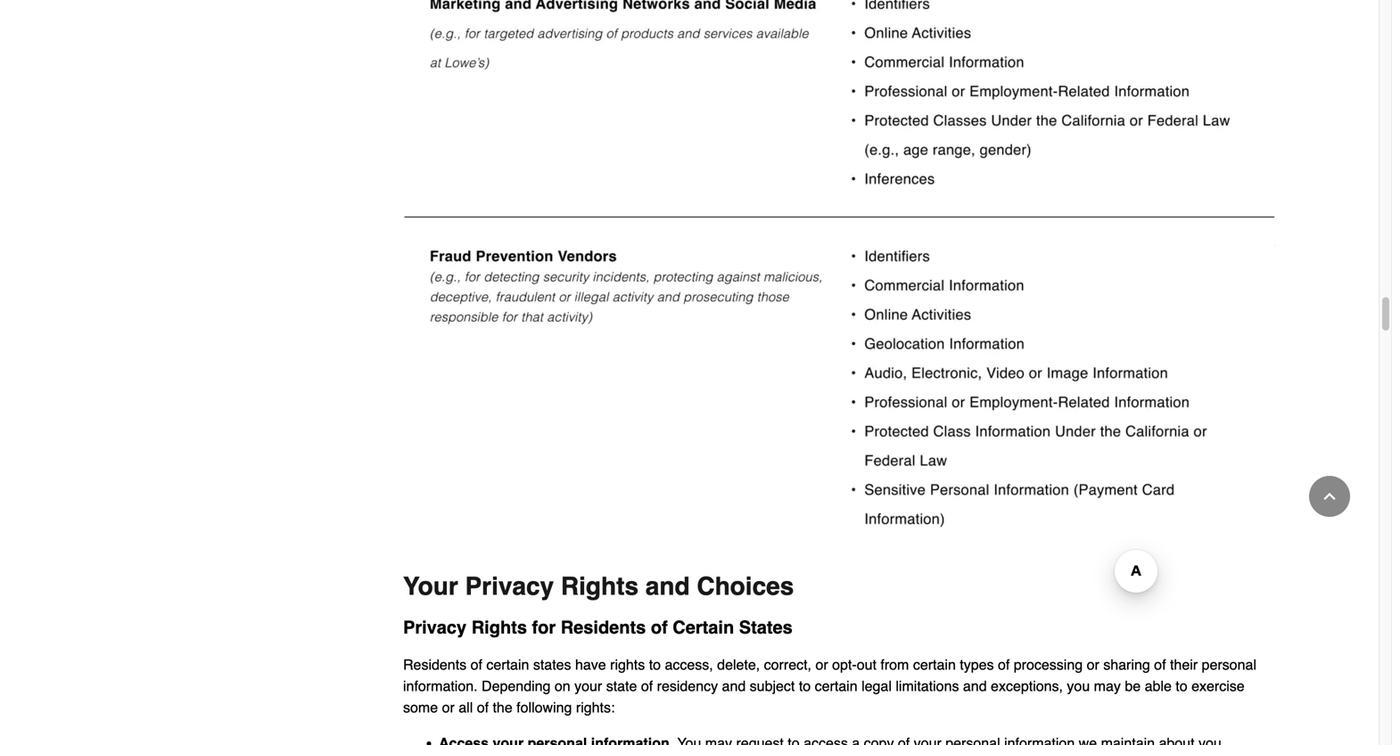 Task type: vqa. For each thing, say whether or not it's contained in the screenshot.
exceptions, in the bottom of the page
yes



Task type: locate. For each thing, give the bounding box(es) containing it.
and down the delete,
[[722, 678, 746, 695]]

1 vertical spatial privacy
[[403, 617, 467, 638]]

privacy
[[465, 572, 554, 601], [403, 617, 467, 638]]

be
[[1125, 678, 1141, 695]]

a table showing the categories of third parties and the personal information shared with each. image
[[403, 0, 1276, 555]]

or up may at the bottom right
[[1087, 657, 1099, 673]]

1 vertical spatial residents
[[403, 657, 467, 673]]

residents up have
[[561, 617, 646, 638]]

to
[[649, 657, 661, 673], [799, 678, 811, 695], [1176, 678, 1188, 695]]

processing
[[1014, 657, 1083, 673]]

or left all
[[442, 700, 455, 716]]

of left the certain
[[651, 617, 668, 638]]

0 vertical spatial privacy
[[465, 572, 554, 601]]

your
[[574, 678, 602, 695]]

1 horizontal spatial residents
[[561, 617, 646, 638]]

certain up limitations
[[913, 657, 956, 673]]

and
[[645, 572, 690, 601], [722, 678, 746, 695], [963, 678, 987, 695]]

of up able
[[1154, 657, 1166, 673]]

rights up privacy rights for residents of certain states
[[561, 572, 639, 601]]

residency
[[657, 678, 718, 695]]

to down their
[[1176, 678, 1188, 695]]

privacy up for
[[465, 572, 554, 601]]

to right rights
[[649, 657, 661, 673]]

certain
[[486, 657, 529, 673], [913, 657, 956, 673], [815, 678, 858, 695]]

residents
[[561, 617, 646, 638], [403, 657, 467, 673]]

your
[[403, 572, 458, 601]]

for
[[532, 617, 556, 638]]

to down correct,
[[799, 678, 811, 695]]

and up the certain
[[645, 572, 690, 601]]

residents up information.
[[403, 657, 467, 673]]

certain up the depending
[[486, 657, 529, 673]]

or
[[815, 657, 828, 673], [1087, 657, 1099, 673], [442, 700, 455, 716]]

personal
[[1202, 657, 1256, 673]]

and down types
[[963, 678, 987, 695]]

of right state on the bottom left of the page
[[641, 678, 653, 695]]

0 horizontal spatial certain
[[486, 657, 529, 673]]

state
[[606, 678, 637, 695]]

0 horizontal spatial residents
[[403, 657, 467, 673]]

rights
[[561, 572, 639, 601], [472, 617, 527, 638]]

of
[[651, 617, 668, 638], [471, 657, 482, 673], [998, 657, 1010, 673], [1154, 657, 1166, 673], [641, 678, 653, 695], [477, 700, 489, 716]]

0 horizontal spatial rights
[[472, 617, 527, 638]]

out
[[857, 657, 877, 673]]

0 horizontal spatial to
[[649, 657, 661, 673]]

0 horizontal spatial or
[[442, 700, 455, 716]]

0 vertical spatial rights
[[561, 572, 639, 601]]

residents of certain states have rights to access, delete, correct, or opt-out from certain types of processing or sharing of their personal information. depending on your state of residency and subject to certain legal limitations and exceptions, you may be able to exercise some or all of the following rights:
[[403, 657, 1256, 716]]

privacy down your on the left
[[403, 617, 467, 638]]

following
[[516, 700, 572, 716]]

rights
[[610, 657, 645, 673]]

delete,
[[717, 657, 760, 673]]

or left opt-
[[815, 657, 828, 673]]

chevron up image
[[1321, 488, 1339, 506]]

privacy rights for residents of certain states
[[403, 617, 793, 638]]

rights left for
[[472, 617, 527, 638]]

residents inside residents of certain states have rights to access, delete, correct, or opt-out from certain types of processing or sharing of their personal information. depending on your state of residency and subject to certain legal limitations and exceptions, you may be able to exercise some or all of the following rights:
[[403, 657, 467, 673]]

1 horizontal spatial and
[[722, 678, 746, 695]]

certain down opt-
[[815, 678, 858, 695]]

limitations
[[896, 678, 959, 695]]

rights:
[[576, 700, 615, 716]]

types
[[960, 657, 994, 673]]

choices
[[697, 572, 794, 601]]

0 vertical spatial residents
[[561, 617, 646, 638]]



Task type: describe. For each thing, give the bounding box(es) containing it.
certain
[[673, 617, 734, 638]]

1 horizontal spatial rights
[[561, 572, 639, 601]]

of up information.
[[471, 657, 482, 673]]

the
[[493, 700, 513, 716]]

states
[[533, 657, 571, 673]]

sharing
[[1103, 657, 1150, 673]]

have
[[575, 657, 606, 673]]

you
[[1067, 678, 1090, 695]]

able
[[1145, 678, 1172, 695]]

from
[[881, 657, 909, 673]]

1 horizontal spatial to
[[799, 678, 811, 695]]

2 horizontal spatial and
[[963, 678, 987, 695]]

correct,
[[764, 657, 812, 673]]

1 horizontal spatial certain
[[815, 678, 858, 695]]

legal
[[862, 678, 892, 695]]

2 horizontal spatial or
[[1087, 657, 1099, 673]]

on
[[555, 678, 570, 695]]

1 horizontal spatial or
[[815, 657, 828, 673]]

of right all
[[477, 700, 489, 716]]

states
[[739, 617, 793, 638]]

your privacy rights and choices
[[403, 572, 794, 601]]

0 horizontal spatial and
[[645, 572, 690, 601]]

exceptions,
[[991, 678, 1063, 695]]

scroll to top element
[[1309, 476, 1350, 517]]

of right types
[[998, 657, 1010, 673]]

opt-
[[832, 657, 857, 673]]

information.
[[403, 678, 478, 695]]

may
[[1094, 678, 1121, 695]]

subject
[[750, 678, 795, 695]]

some
[[403, 700, 438, 716]]

2 horizontal spatial certain
[[913, 657, 956, 673]]

2 horizontal spatial to
[[1176, 678, 1188, 695]]

access,
[[665, 657, 713, 673]]

all
[[459, 700, 473, 716]]

their
[[1170, 657, 1198, 673]]

exercise
[[1191, 678, 1245, 695]]

depending
[[482, 678, 551, 695]]

1 vertical spatial rights
[[472, 617, 527, 638]]



